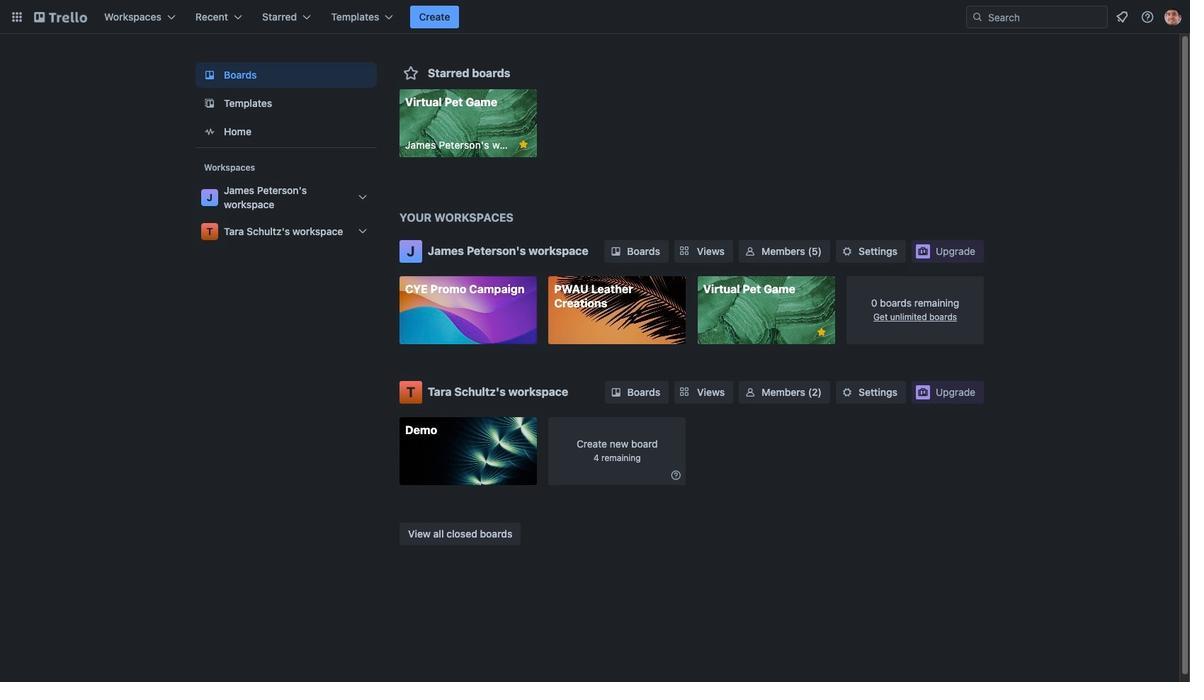 Task type: locate. For each thing, give the bounding box(es) containing it.
0 notifications image
[[1114, 9, 1131, 26]]

james peterson (jamespeterson93) image
[[1165, 9, 1182, 26]]

sm image
[[609, 244, 623, 258], [841, 244, 855, 258], [609, 386, 624, 400], [744, 386, 758, 400], [841, 386, 855, 400]]

1 horizontal spatial sm image
[[744, 244, 758, 258]]

Search field
[[984, 7, 1108, 27]]

search image
[[973, 11, 984, 23]]

sm image
[[744, 244, 758, 258], [669, 469, 684, 483]]

back to home image
[[34, 6, 87, 28]]

0 horizontal spatial sm image
[[669, 469, 684, 483]]

board image
[[201, 67, 218, 84]]

1 vertical spatial sm image
[[669, 469, 684, 483]]

open information menu image
[[1141, 10, 1155, 24]]

template board image
[[201, 95, 218, 112]]



Task type: describe. For each thing, give the bounding box(es) containing it.
click to unstar this board. it will be removed from your starred list. image
[[517, 138, 530, 151]]

0 vertical spatial sm image
[[744, 244, 758, 258]]

primary element
[[0, 0, 1191, 34]]

home image
[[201, 123, 218, 140]]



Task type: vqa. For each thing, say whether or not it's contained in the screenshot.
sm image
yes



